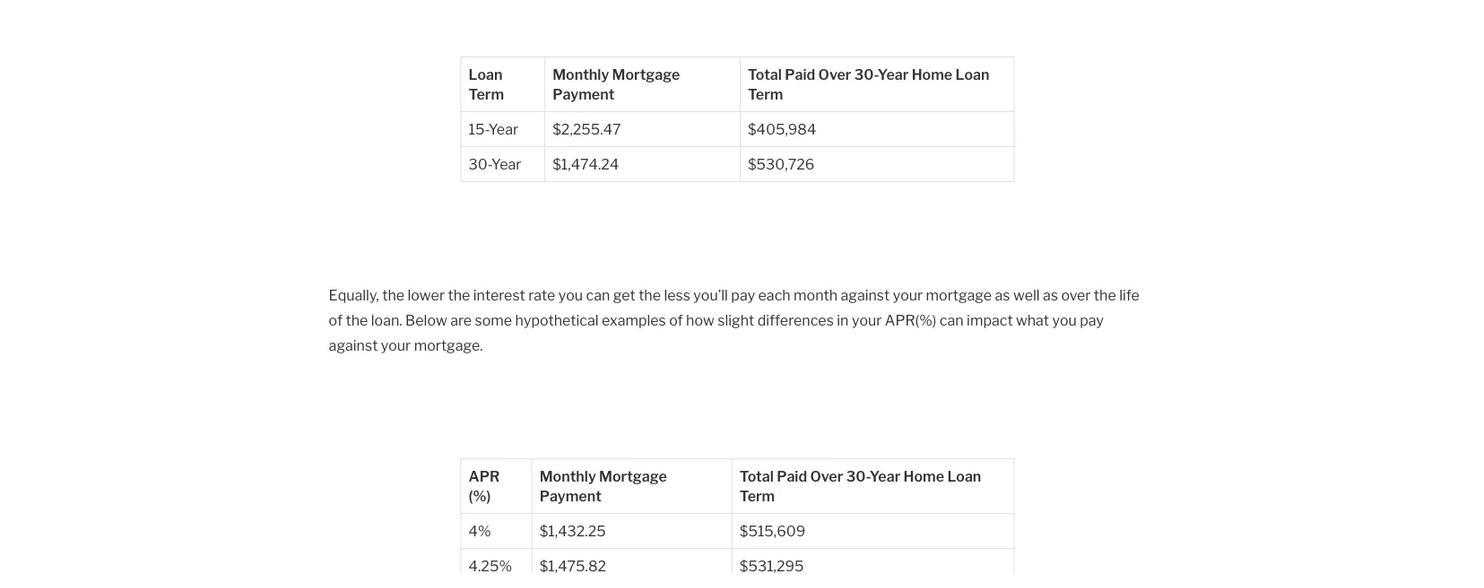 Task type: vqa. For each thing, say whether or not it's contained in the screenshot.
Add
no



Task type: locate. For each thing, give the bounding box(es) containing it.
total
[[748, 65, 782, 83], [740, 467, 774, 485]]

0 vertical spatial paid
[[785, 65, 816, 83]]

you up hypothetical
[[559, 286, 583, 304]]

mortgage up $2,255.47 at top
[[612, 65, 680, 83]]

of left how
[[669, 311, 683, 329]]

monthly for $1,432.25
[[540, 467, 596, 485]]

monthly mortgage payment up $2,255.47 at top
[[553, 65, 680, 103]]

1 vertical spatial paid
[[777, 467, 807, 485]]

home for $515,609
[[904, 467, 945, 485]]

total for $515,609
[[740, 467, 774, 485]]

30-
[[855, 65, 878, 83], [469, 155, 492, 173], [846, 467, 870, 485]]

1 horizontal spatial as
[[1043, 286, 1059, 304]]

1 vertical spatial your
[[852, 311, 882, 329]]

can left get
[[586, 286, 610, 304]]

0 horizontal spatial as
[[995, 286, 1011, 304]]

paid up $405,984
[[785, 65, 816, 83]]

monthly mortgage payment for $2,255.47
[[553, 65, 680, 103]]

paid for $515,609
[[777, 467, 807, 485]]

0 vertical spatial home
[[912, 65, 953, 83]]

term up 15-year
[[469, 85, 504, 103]]

of down equally,
[[329, 311, 343, 329]]

0 vertical spatial monthly mortgage payment
[[553, 65, 680, 103]]

paid for $405,984
[[785, 65, 816, 83]]

4%
[[469, 522, 491, 540]]

the up are
[[448, 286, 470, 304]]

less
[[664, 286, 691, 304]]

2 vertical spatial your
[[381, 336, 411, 354]]

mortgage up $1,432.25 on the bottom left of page
[[599, 467, 667, 485]]

2 vertical spatial 30-
[[846, 467, 870, 485]]

0 vertical spatial over
[[819, 65, 852, 83]]

0 vertical spatial total paid over 30-year home loan term
[[748, 65, 990, 103]]

$405,984
[[748, 120, 817, 138]]

total for $405,984
[[748, 65, 782, 83]]

0 horizontal spatial of
[[329, 311, 343, 329]]

can
[[586, 286, 610, 304], [940, 311, 964, 329]]

paid up the "$515,609"
[[777, 467, 807, 485]]

30- for $1,432.25
[[846, 467, 870, 485]]

1 vertical spatial total paid over 30-year home loan term
[[740, 467, 982, 505]]

$1,474.24
[[553, 155, 619, 173]]

$1,432.25
[[540, 522, 606, 540]]

loan for $515,609
[[948, 467, 982, 485]]

1 of from the left
[[329, 311, 343, 329]]

monthly mortgage payment
[[553, 65, 680, 103], [540, 467, 667, 505]]

can down mortgage
[[940, 311, 964, 329]]

apr (%)
[[469, 467, 500, 505]]

1 vertical spatial payment
[[540, 487, 602, 505]]

monthly up $1,432.25 on the bottom left of page
[[540, 467, 596, 485]]

in
[[837, 311, 849, 329]]

interest
[[473, 286, 525, 304]]

get
[[613, 286, 636, 304]]

15-year
[[469, 120, 519, 138]]

year
[[878, 65, 909, 83], [489, 120, 519, 138], [492, 155, 522, 173], [870, 467, 901, 485]]

against down loan.
[[329, 336, 378, 354]]

you
[[559, 286, 583, 304], [1053, 311, 1077, 329]]

0 vertical spatial total
[[748, 65, 782, 83]]

1 vertical spatial home
[[904, 467, 945, 485]]

term
[[469, 85, 504, 103], [748, 85, 783, 103], [740, 487, 775, 505]]

0 vertical spatial 30-
[[855, 65, 878, 83]]

loan inside the "loan term"
[[469, 65, 503, 83]]

payment up $2,255.47 at top
[[553, 85, 615, 103]]

1 vertical spatial monthly
[[540, 467, 596, 485]]

mortgage.
[[414, 336, 483, 354]]

0 vertical spatial payment
[[553, 85, 615, 103]]

1 vertical spatial against
[[329, 336, 378, 354]]

1 vertical spatial total
[[740, 467, 774, 485]]

0 vertical spatial monthly
[[553, 65, 609, 83]]

1 horizontal spatial you
[[1053, 311, 1077, 329]]

your down loan.
[[381, 336, 411, 354]]

the
[[382, 286, 405, 304], [448, 286, 470, 304], [639, 286, 661, 304], [1094, 286, 1117, 304], [346, 311, 368, 329]]

month
[[794, 286, 838, 304]]

monthly for $2,255.47
[[553, 65, 609, 83]]

mortgage
[[926, 286, 992, 304]]

monthly up $2,255.47 at top
[[553, 65, 609, 83]]

loan term
[[469, 65, 504, 103]]

apr(%)
[[885, 311, 937, 329]]

total up $405,984
[[748, 65, 782, 83]]

the up loan.
[[382, 286, 405, 304]]

of
[[329, 311, 343, 329], [669, 311, 683, 329]]

against
[[841, 286, 890, 304], [329, 336, 378, 354]]

home
[[912, 65, 953, 83], [904, 467, 945, 485]]

equally, the lower the interest rate you can get the less you'll pay each month against your mortgage as well as over the life of the loan. below are some hypothetical examples of how slight differences in your apr(%) can impact what you pay against your mortgage.
[[329, 286, 1140, 354]]

as
[[995, 286, 1011, 304], [1043, 286, 1059, 304]]

$515,609
[[740, 522, 806, 540]]

1 horizontal spatial pay
[[1080, 311, 1104, 329]]

your up apr(%)
[[893, 286, 923, 304]]

1 vertical spatial can
[[940, 311, 964, 329]]

total up the "$515,609"
[[740, 467, 774, 485]]

well
[[1014, 286, 1040, 304]]

lower
[[408, 286, 445, 304]]

hypothetical
[[515, 311, 599, 329]]

payment up $1,432.25 on the bottom left of page
[[540, 487, 602, 505]]

pay
[[731, 286, 755, 304], [1080, 311, 1104, 329]]

1 vertical spatial 30-
[[469, 155, 492, 173]]

how
[[686, 311, 715, 329]]

differences
[[758, 311, 834, 329]]

1 vertical spatial you
[[1053, 311, 1077, 329]]

monthly mortgage payment for $1,432.25
[[540, 467, 667, 505]]

pay up slight
[[731, 286, 755, 304]]

monthly mortgage payment up $1,432.25 on the bottom left of page
[[540, 467, 667, 505]]

against up the in
[[841, 286, 890, 304]]

over
[[819, 65, 852, 83], [810, 467, 843, 485]]

0 horizontal spatial pay
[[731, 286, 755, 304]]

loan
[[469, 65, 503, 83], [956, 65, 990, 83], [948, 467, 982, 485]]

term up $405,984
[[748, 85, 783, 103]]

rate
[[529, 286, 556, 304]]

0 vertical spatial mortgage
[[612, 65, 680, 83]]

$530,726
[[748, 155, 815, 173]]

1 as from the left
[[995, 286, 1011, 304]]

1 vertical spatial pay
[[1080, 311, 1104, 329]]

0 horizontal spatial you
[[559, 286, 583, 304]]

1 horizontal spatial of
[[669, 311, 683, 329]]

pay down over
[[1080, 311, 1104, 329]]

30- for $2,255.47
[[855, 65, 878, 83]]

0 horizontal spatial can
[[586, 286, 610, 304]]

term up the "$515,609"
[[740, 487, 775, 505]]

1 vertical spatial over
[[810, 467, 843, 485]]

paid
[[785, 65, 816, 83], [777, 467, 807, 485]]

payment
[[553, 85, 615, 103], [540, 487, 602, 505]]

apr
[[469, 467, 500, 485]]

1 vertical spatial mortgage
[[599, 467, 667, 485]]

1 horizontal spatial against
[[841, 286, 890, 304]]

your right the in
[[852, 311, 882, 329]]

0 vertical spatial your
[[893, 286, 923, 304]]

1 vertical spatial monthly mortgage payment
[[540, 467, 667, 505]]

total paid over 30-year home loan term
[[748, 65, 990, 103], [740, 467, 982, 505]]

0 horizontal spatial your
[[381, 336, 411, 354]]

your
[[893, 286, 923, 304], [852, 311, 882, 329], [381, 336, 411, 354]]

monthly
[[553, 65, 609, 83], [540, 467, 596, 485]]

over
[[1062, 286, 1091, 304]]

as left well
[[995, 286, 1011, 304]]

you down over
[[1053, 311, 1077, 329]]

as right well
[[1043, 286, 1059, 304]]

0 vertical spatial against
[[841, 286, 890, 304]]

the down equally,
[[346, 311, 368, 329]]

mortgage
[[612, 65, 680, 83], [599, 467, 667, 485]]



Task type: describe. For each thing, give the bounding box(es) containing it.
the left life
[[1094, 286, 1117, 304]]

mortgage for $2,255.47
[[612, 65, 680, 83]]

impact
[[967, 311, 1013, 329]]

the right get
[[639, 286, 661, 304]]

each
[[758, 286, 791, 304]]

2 as from the left
[[1043, 286, 1059, 304]]

$2,255.47
[[553, 120, 621, 138]]

total paid over 30-year home loan term for $515,609
[[740, 467, 982, 505]]

(%)
[[469, 487, 491, 505]]

over for $405,984
[[819, 65, 852, 83]]

life
[[1120, 286, 1140, 304]]

payment for $1,432.25
[[540, 487, 602, 505]]

you'll
[[694, 286, 728, 304]]

2 horizontal spatial your
[[893, 286, 923, 304]]

below
[[406, 311, 447, 329]]

term for loan
[[748, 85, 783, 103]]

15-
[[469, 120, 489, 138]]

examples
[[602, 311, 666, 329]]

what
[[1016, 311, 1050, 329]]

30-year
[[469, 155, 522, 173]]

0 horizontal spatial against
[[329, 336, 378, 354]]

1 horizontal spatial your
[[852, 311, 882, 329]]

1 horizontal spatial can
[[940, 311, 964, 329]]

over for $515,609
[[810, 467, 843, 485]]

are
[[450, 311, 472, 329]]

0 vertical spatial can
[[586, 286, 610, 304]]

total paid over 30-year home loan term for $405,984
[[748, 65, 990, 103]]

slight
[[718, 311, 755, 329]]

mortgage for $1,432.25
[[599, 467, 667, 485]]

some
[[475, 311, 512, 329]]

home for $405,984
[[912, 65, 953, 83]]

0 vertical spatial pay
[[731, 286, 755, 304]]

equally,
[[329, 286, 379, 304]]

loan for $405,984
[[956, 65, 990, 83]]

payment for $2,255.47
[[553, 85, 615, 103]]

loan.
[[371, 311, 402, 329]]

term for apr
[[740, 487, 775, 505]]

2 of from the left
[[669, 311, 683, 329]]

0 vertical spatial you
[[559, 286, 583, 304]]



